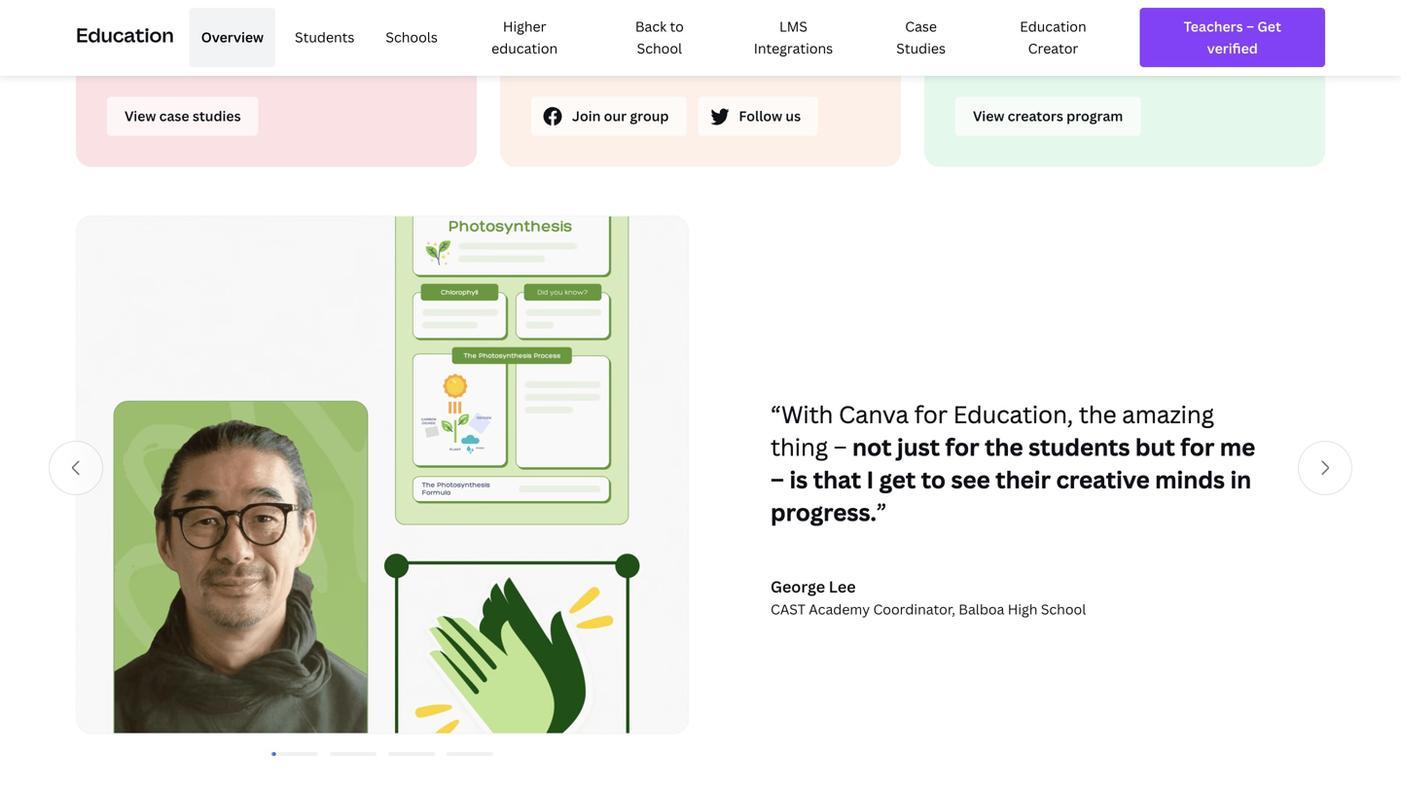 Task type: describe. For each thing, give the bounding box(es) containing it.
academy
[[809, 600, 870, 619]]

cast
[[771, 600, 806, 619]]

overview
[[201, 28, 264, 46]]

is
[[790, 464, 808, 495]]

higher education link
[[457, 8, 592, 67]]

i
[[867, 464, 874, 495]]

creative
[[1056, 464, 1150, 495]]

their
[[996, 464, 1051, 495]]

school inside back to school
[[637, 39, 682, 57]]

view case studies image
[[125, 105, 241, 127]]

education for education creator
[[1020, 17, 1087, 36]]

schools
[[386, 28, 438, 46]]

george lee cast academy coordinator, balboa high school
[[771, 576, 1086, 619]]

minds
[[1155, 464, 1225, 495]]

back to school
[[635, 17, 684, 57]]

higher education
[[492, 17, 558, 57]]

education for education
[[76, 22, 174, 48]]

to inside back to school
[[670, 17, 684, 36]]

studies
[[897, 39, 946, 57]]

back to school link
[[600, 8, 719, 67]]

education creator link
[[983, 8, 1125, 67]]

education,
[[954, 398, 1074, 430]]

creator
[[1028, 39, 1079, 57]]

george lee portrait image
[[76, 215, 689, 734]]

but
[[1136, 431, 1176, 463]]

just
[[897, 431, 940, 463]]

– inside not just for the students but for me – is that i get to see their creative minds in progress.
[[771, 464, 784, 495]]

overview link
[[190, 8, 275, 67]]

for up 'minds'
[[1181, 431, 1215, 463]]

students link
[[283, 8, 366, 67]]

see
[[951, 464, 991, 495]]

canva
[[839, 398, 909, 430]]

"
[[877, 497, 887, 528]]

high
[[1008, 600, 1038, 619]]

lee
[[829, 576, 856, 597]]

for for canva
[[915, 398, 948, 430]]

that
[[813, 464, 862, 495]]

thing
[[771, 431, 828, 463]]

students
[[295, 28, 355, 46]]

not just for the students but for me – is that i get to see their creative minds in progress.
[[771, 431, 1256, 528]]

case
[[905, 17, 937, 36]]



Task type: vqa. For each thing, say whether or not it's contained in the screenshot.
Enter or describe the text you want to generate.
no



Task type: locate. For each thing, give the bounding box(es) containing it.
for for just
[[946, 431, 980, 463]]

for inside "with canva for education, the amazing thing –
[[915, 398, 948, 430]]

to
[[670, 17, 684, 36], [921, 464, 946, 495]]

lms integrations
[[754, 17, 833, 57]]

integrations
[[754, 39, 833, 57]]

1 horizontal spatial –
[[834, 431, 847, 463]]

schools link
[[374, 8, 449, 67]]

school right high
[[1041, 600, 1086, 619]]

1 horizontal spatial to
[[921, 464, 946, 495]]

higher
[[503, 17, 546, 36]]

0 horizontal spatial the
[[985, 431, 1024, 463]]

for up just
[[915, 398, 948, 430]]

case studies link
[[868, 8, 975, 67]]

education
[[492, 39, 558, 57]]

the inside not just for the students but for me – is that i get to see their creative minds in progress.
[[985, 431, 1024, 463]]

– left is
[[771, 464, 784, 495]]

0 horizontal spatial school
[[637, 39, 682, 57]]

teachers – get verified image
[[1158, 16, 1308, 59]]

to inside not just for the students but for me – is that i get to see their creative minds in progress.
[[921, 464, 946, 495]]

school
[[637, 39, 682, 57], [1041, 600, 1086, 619]]

amazing
[[1123, 398, 1215, 430]]

for
[[915, 398, 948, 430], [946, 431, 980, 463], [1181, 431, 1215, 463]]

progress.
[[771, 497, 877, 528]]

"with
[[771, 398, 834, 430]]

school inside the george lee cast academy coordinator, balboa high school
[[1041, 600, 1086, 619]]

to down just
[[921, 464, 946, 495]]

the
[[1079, 398, 1117, 430], [985, 431, 1024, 463]]

1 horizontal spatial education
[[1020, 17, 1087, 36]]

– inside "with canva for education, the amazing thing –
[[834, 431, 847, 463]]

education element
[[76, 0, 1326, 75]]

1 vertical spatial school
[[1041, 600, 1086, 619]]

george
[[771, 576, 825, 597]]

balboa
[[959, 600, 1005, 619]]

case studies
[[897, 17, 946, 57]]

–
[[834, 431, 847, 463], [771, 464, 784, 495]]

1 vertical spatial –
[[771, 464, 784, 495]]

to right the back
[[670, 17, 684, 36]]

0 vertical spatial school
[[637, 39, 682, 57]]

school down the back
[[637, 39, 682, 57]]

1 horizontal spatial the
[[1079, 398, 1117, 430]]

view creators program image
[[973, 105, 1123, 127]]

0 horizontal spatial education
[[76, 22, 174, 48]]

for up see
[[946, 431, 980, 463]]

education creator
[[1020, 17, 1087, 57]]

1 vertical spatial the
[[985, 431, 1024, 463]]

"with canva for education, the amazing thing –
[[771, 398, 1215, 463]]

– left not
[[834, 431, 847, 463]]

menu bar inside education element
[[182, 8, 1125, 67]]

coordinator,
[[874, 600, 956, 619]]

not
[[853, 431, 892, 463]]

education
[[1020, 17, 1087, 36], [76, 22, 174, 48]]

menu bar
[[182, 8, 1125, 67]]

get
[[880, 464, 916, 495]]

1 horizontal spatial school
[[1041, 600, 1086, 619]]

0 vertical spatial to
[[670, 17, 684, 36]]

education inside education creator link
[[1020, 17, 1087, 36]]

students
[[1029, 431, 1130, 463]]

0 horizontal spatial to
[[670, 17, 684, 36]]

lms integrations link
[[727, 8, 860, 67]]

0 horizontal spatial –
[[771, 464, 784, 495]]

me
[[1220, 431, 1256, 463]]

the down the education,
[[985, 431, 1024, 463]]

lms
[[780, 17, 808, 36]]

back
[[635, 17, 667, 36]]

in
[[1231, 464, 1252, 495]]

the inside "with canva for education, the amazing thing –
[[1079, 398, 1117, 430]]

menu bar containing higher education
[[182, 8, 1125, 67]]

0 vertical spatial the
[[1079, 398, 1117, 430]]

1 vertical spatial to
[[921, 464, 946, 495]]

0 vertical spatial –
[[834, 431, 847, 463]]

the up students on the bottom right of the page
[[1079, 398, 1117, 430]]



